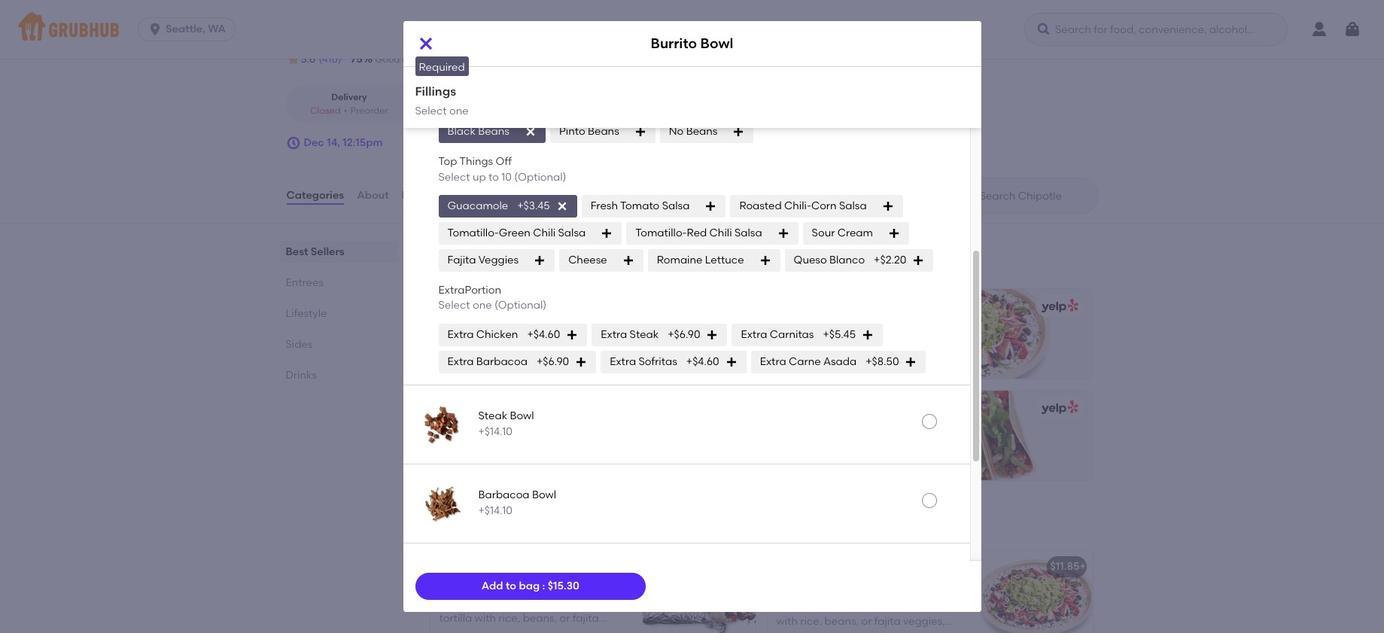 Task type: locate. For each thing, give the bounding box(es) containing it.
bowl right no rice
[[700, 35, 733, 52]]

1 horizontal spatial best
[[427, 242, 462, 260]]

one inside fillings select one
[[449, 104, 469, 117]]

1 tomatillo- from the left
[[447, 227, 499, 239]]

beans for black beans
[[478, 125, 510, 138]]

1 chili from the left
[[533, 227, 556, 239]]

1 vertical spatial blanco
[[520, 431, 556, 444]]

0 horizontal spatial chili
[[533, 227, 556, 239]]

0 horizontal spatial with
[[776, 615, 798, 628]]

+$14.10 inside barbacoa bowl +$14.10
[[478, 504, 512, 517]]

delivery
[[497, 54, 531, 65]]

dec 14, 12:15pm
[[304, 136, 383, 149]]

veggies,
[[903, 615, 945, 628]]

grubhub
[[513, 263, 559, 276]]

queso inside button
[[484, 431, 518, 444]]

1 horizontal spatial with
[[839, 630, 861, 633]]

0 horizontal spatial best
[[286, 245, 308, 258]]

white
[[447, 51, 477, 64]]

(optional) up chicken
[[494, 299, 547, 312]]

1 horizontal spatial chili
[[709, 227, 732, 239]]

guacamole
[[447, 199, 508, 212]]

0 horizontal spatial tomatillo-
[[447, 227, 499, 239]]

barbacoa
[[476, 355, 528, 368], [478, 489, 530, 502]]

one inside rice select one
[[473, 22, 492, 35]]

corn
[[811, 199, 837, 212]]

steak up extra sofritas
[[630, 328, 659, 341]]

carnitas bowl image
[[418, 558, 466, 606]]

Search Chipotle search field
[[978, 189, 1093, 203]]

chili down the +$3.45
[[533, 227, 556, 239]]

switch
[[386, 31, 420, 43]]

switch location
[[386, 31, 465, 43]]

steak
[[630, 328, 659, 341], [478, 410, 507, 423]]

option group
[[286, 85, 544, 123]]

served
[[816, 600, 850, 613]]

bowl
[[921, 600, 946, 613]]

2 yelp image from the top
[[1039, 401, 1079, 415]]

veggies
[[479, 254, 519, 266]]

0 horizontal spatial +$6.90
[[537, 355, 569, 368]]

0 vertical spatial +$14.10
[[478, 425, 512, 438]]

1 vertical spatial with
[[839, 630, 861, 633]]

rice up location
[[438, 7, 461, 20]]

required
[[419, 61, 465, 74]]

dec 14, 12:15pm button
[[286, 130, 383, 157]]

queso down sour
[[794, 254, 827, 266]]

(optional) inside "extraportion select one (optional)"
[[494, 299, 547, 312]]

good food
[[375, 54, 422, 65]]

one for rice
[[473, 22, 492, 35]]

cheese
[[568, 254, 607, 266]]

barbacoa down chicken
[[476, 355, 528, 368]]

1 vertical spatial barbacoa
[[478, 489, 530, 502]]

drinks
[[286, 369, 317, 382]]

one inside beans select one
[[473, 96, 492, 109]]

option group containing delivery closed • preorder
[[286, 85, 544, 123]]

2 vertical spatial burrito
[[439, 560, 474, 573]]

extra left chicken
[[447, 328, 474, 341]]

beans select one
[[438, 81, 492, 109]]

0 horizontal spatial queso
[[484, 431, 518, 444]]

1 +$14.10 from the top
[[478, 425, 512, 438]]

white rice
[[447, 51, 502, 64]]

select down fillings
[[415, 104, 447, 117]]

seattle,
[[166, 23, 205, 35]]

0 vertical spatial yelp image
[[1039, 299, 1079, 313]]

beans
[[438, 81, 470, 94], [478, 125, 510, 138], [588, 125, 619, 138], [686, 125, 718, 138]]

extra for extra chicken
[[447, 328, 474, 341]]

blanco inside button
[[520, 431, 556, 444]]

extra for extra sofritas
[[610, 355, 636, 368]]

bowl up the 'chips & queso blanco'
[[510, 410, 534, 423]]

select for fillings
[[415, 104, 447, 117]]

rice,
[[800, 615, 822, 628]]

rice
[[438, 7, 461, 20], [480, 51, 502, 64], [675, 51, 697, 64]]

+$6.90
[[668, 328, 700, 341], [537, 355, 569, 368]]

green
[[499, 227, 531, 239]]

grilled
[[886, 585, 918, 597]]

0 vertical spatial with
[[776, 615, 798, 628]]

fresh tomato salsa
[[591, 199, 690, 212]]

+$14.10
[[478, 425, 512, 438], [478, 504, 512, 517]]

12:15pm
[[343, 136, 383, 149]]

burrito inside 'burrito bowl $11.85 +'
[[846, 329, 881, 342]]

2 chili from the left
[[709, 227, 732, 239]]

extra down 'extra carnitas'
[[760, 355, 786, 368]]

top things off select up to 10 (optional)
[[438, 155, 566, 183]]

0 horizontal spatial +$4.60
[[527, 328, 560, 341]]

steak bowl image
[[418, 400, 466, 448]]

salsa up cheese
[[558, 227, 586, 239]]

+$4.60 for extra sofritas
[[686, 355, 719, 368]]

lifestyle
[[286, 307, 327, 320]]

sofritas
[[639, 355, 677, 368]]

svg image
[[1344, 20, 1362, 38], [733, 126, 745, 138], [286, 136, 301, 151], [556, 200, 568, 212], [705, 200, 717, 212], [601, 227, 613, 239], [777, 227, 789, 239], [534, 254, 546, 267], [759, 254, 771, 267], [706, 329, 718, 341], [862, 329, 874, 341], [725, 356, 737, 368], [905, 356, 917, 368]]

0 vertical spatial $11.85
[[846, 347, 875, 360]]

1 horizontal spatial to
[[506, 579, 516, 592]]

+ inside 'burrito bowl $11.85 +'
[[875, 347, 882, 360]]

asada
[[823, 355, 857, 368]]

or right the meat
[[950, 585, 961, 597]]

$11.85
[[846, 347, 875, 360], [1050, 560, 1080, 573]]

salsa down roasted
[[735, 227, 762, 239]]

+$14.10 right chips
[[478, 425, 512, 438]]

best inside best sellers most ordered on grubhub
[[427, 242, 462, 260]]

+$4.60 right sofritas
[[686, 355, 719, 368]]

in
[[853, 600, 862, 613]]

1 vertical spatial burrito
[[846, 329, 881, 342]]

0 vertical spatial to
[[489, 171, 499, 183]]

sellers down 'categories' button at the left top of page
[[311, 245, 344, 258]]

0 horizontal spatial rice
[[438, 7, 461, 20]]

2 tomatillo- from the left
[[635, 227, 687, 239]]

+$6.90 for extra steak
[[668, 328, 700, 341]]

0 vertical spatial +$4.60
[[527, 328, 560, 341]]

1 vertical spatial +
[[1080, 560, 1086, 573]]

1 horizontal spatial +
[[1080, 560, 1086, 573]]

extra sofritas
[[610, 355, 677, 368]]

+$14.10 inside steak bowl +$14.10
[[478, 425, 512, 438]]

chili-
[[784, 199, 811, 212]]

bowl inside barbacoa bowl +$14.10
[[532, 489, 556, 502]]

to left bag
[[506, 579, 516, 592]]

1 horizontal spatial or
[[950, 585, 961, 597]]

(optional) inside top things off select up to 10 (optional)
[[514, 171, 566, 183]]

select inside "extraportion select one (optional)"
[[438, 299, 470, 312]]

1 horizontal spatial +$4.60
[[686, 355, 719, 368]]

1 vertical spatial yelp image
[[1039, 401, 1079, 415]]

best up the most
[[427, 242, 462, 260]]

on
[[460, 54, 473, 65]]

your choice of freshly grilled meat or sofritas served in a delicious bowl with rice, beans, or fajita veggies, and topped with guac, salsa, qu
[[776, 585, 961, 633]]

0 horizontal spatial $11.85
[[846, 347, 875, 360]]

delivery
[[331, 92, 367, 103]]

bowl
[[700, 35, 733, 52], [884, 329, 909, 342], [510, 410, 534, 423], [532, 489, 556, 502]]

1 horizontal spatial sellers
[[466, 242, 518, 260]]

$15.30
[[548, 579, 580, 592]]

1 vertical spatial steak
[[478, 410, 507, 423]]

+$5.45
[[823, 328, 856, 341]]

and
[[776, 630, 797, 633]]

0 horizontal spatial +
[[875, 347, 882, 360]]

+$6.90 right extra barbacoa
[[537, 355, 569, 368]]

one down extraportion
[[473, 299, 492, 312]]

extra for extra carnitas
[[741, 328, 767, 341]]

2 horizontal spatial burrito
[[846, 329, 881, 342]]

chili right red
[[709, 227, 732, 239]]

bowl down the 'chips & queso blanco'
[[532, 489, 556, 502]]

salsa for roasted chili-corn salsa
[[839, 199, 867, 212]]

steak up the 'chips & queso blanco'
[[478, 410, 507, 423]]

add
[[482, 579, 503, 592]]

tomatillo-green chili salsa
[[447, 227, 586, 239]]

one up white rice
[[473, 22, 492, 35]]

tomatillo-
[[447, 227, 499, 239], [635, 227, 687, 239]]

rice select one
[[438, 7, 492, 35]]

one
[[473, 22, 492, 35], [473, 96, 492, 109], [449, 104, 469, 117], [473, 299, 492, 312]]

with up and
[[776, 615, 798, 628]]

extra down extra steak
[[610, 355, 636, 368]]

1 horizontal spatial tomatillo-
[[635, 227, 687, 239]]

no rice
[[658, 51, 697, 64]]

entrees up 'lifestyle'
[[286, 276, 324, 289]]

1 horizontal spatial rice
[[480, 51, 502, 64]]

0 vertical spatial burrito
[[651, 35, 697, 52]]

extra up extra sofritas
[[601, 328, 627, 341]]

blanco right &
[[520, 431, 556, 444]]

tomatillo- up romaine on the top of the page
[[635, 227, 687, 239]]

one inside "extraportion select one (optional)"
[[473, 299, 492, 312]]

select inside beans select one
[[438, 96, 470, 109]]

one up black beans
[[473, 96, 492, 109]]

select for extraportion
[[438, 299, 470, 312]]

2 +$14.10 from the top
[[478, 504, 512, 517]]

select for beans
[[438, 96, 470, 109]]

select inside rice select one
[[438, 22, 470, 35]]

+$14.10 for barbacoa
[[478, 504, 512, 517]]

ordered
[[454, 263, 495, 276]]

0 vertical spatial blanco
[[829, 254, 865, 266]]

3.6
[[301, 53, 316, 66]]

+$14.10 right "barbacoa bowl" image
[[478, 504, 512, 517]]

bowl inside steak bowl +$14.10
[[510, 410, 534, 423]]

best down 'categories' button at the left top of page
[[286, 245, 308, 258]]

+$4.60 right chicken
[[527, 328, 560, 341]]

no
[[658, 51, 672, 64], [669, 125, 684, 138]]

chili
[[533, 227, 556, 239], [709, 227, 732, 239]]

1 vertical spatial (optional)
[[494, 299, 547, 312]]

select for rice
[[438, 22, 470, 35]]

burrito for burrito bowl $11.85 +
[[846, 329, 881, 342]]

0 vertical spatial steak
[[630, 328, 659, 341]]

2 horizontal spatial rice
[[675, 51, 697, 64]]

(optional) up the +$3.45
[[514, 171, 566, 183]]

barbacoa down the 'chips & queso blanco'
[[478, 489, 530, 502]]

salsa,
[[895, 630, 924, 633]]

steak bowl +$14.10
[[478, 410, 534, 438]]

•
[[344, 105, 347, 116]]

carne
[[789, 355, 821, 368]]

bowl inside 'burrito bowl $11.85 +'
[[884, 329, 909, 342]]

sofritas
[[776, 600, 814, 613]]

salsa for tomatillo-green chili salsa
[[558, 227, 586, 239]]

+$14.10 for steak
[[478, 425, 512, 438]]

tomatillo- for red
[[635, 227, 687, 239]]

1 horizontal spatial queso
[[794, 254, 827, 266]]

meat
[[921, 585, 948, 597]]

extra down extra chicken
[[447, 355, 474, 368]]

one up black
[[449, 104, 469, 117]]

1 vertical spatial +$4.60
[[686, 355, 719, 368]]

rice right on
[[480, 51, 502, 64]]

chili for green
[[533, 227, 556, 239]]

0 horizontal spatial entrees
[[286, 276, 324, 289]]

1 vertical spatial queso
[[484, 431, 518, 444]]

select down extraportion
[[438, 299, 470, 312]]

to
[[489, 171, 499, 183], [506, 579, 516, 592]]

salsa up red
[[662, 199, 690, 212]]

to inside top things off select up to 10 (optional)
[[489, 171, 499, 183]]

seattle, wa button
[[138, 17, 242, 41]]

+$6.90 up sofritas
[[668, 328, 700, 341]]

select up white
[[438, 22, 470, 35]]

rice up no beans
[[675, 51, 697, 64]]

1 vertical spatial +$14.10
[[478, 504, 512, 517]]

svg image inside seattle, wa "button"
[[148, 22, 163, 37]]

1 horizontal spatial entrees
[[427, 515, 486, 534]]

75
[[351, 53, 362, 65]]

1 horizontal spatial +$6.90
[[668, 328, 700, 341]]

beans for pinto beans
[[588, 125, 619, 138]]

about
[[357, 189, 389, 202]]

extra left carnitas
[[741, 328, 767, 341]]

0 vertical spatial (optional)
[[514, 171, 566, 183]]

burrito inside button
[[439, 560, 474, 573]]

select up black
[[438, 96, 470, 109]]

best for best sellers
[[286, 245, 308, 258]]

0 horizontal spatial or
[[861, 615, 872, 628]]

blanco down sour cream
[[829, 254, 865, 266]]

entrees up carnitas bowl "image"
[[427, 515, 486, 534]]

yelp image
[[1039, 299, 1079, 313], [1039, 401, 1079, 415]]

+$6.90 for extra barbacoa
[[537, 355, 569, 368]]

0 horizontal spatial burrito
[[439, 560, 474, 573]]

1 vertical spatial no
[[669, 125, 684, 138]]

0 horizontal spatial blanco
[[520, 431, 556, 444]]

with down beans,
[[839, 630, 861, 633]]

+$8.50
[[866, 355, 899, 368]]

salsa up cream
[[839, 199, 867, 212]]

tomatillo- down guacamole
[[447, 227, 499, 239]]

1 horizontal spatial burrito
[[651, 35, 697, 52]]

0 vertical spatial +$6.90
[[668, 328, 700, 341]]

svg image
[[148, 22, 163, 37], [1036, 22, 1052, 37], [417, 35, 435, 53], [712, 52, 724, 64], [525, 126, 537, 138], [634, 126, 646, 138], [882, 200, 894, 212], [888, 227, 900, 239], [622, 254, 634, 267], [913, 254, 925, 267], [566, 329, 578, 341], [575, 356, 587, 368]]

0 horizontal spatial sellers
[[311, 245, 344, 258]]

0 vertical spatial or
[[950, 585, 961, 597]]

1 horizontal spatial steak
[[630, 328, 659, 341]]

bowl up +$8.50
[[884, 329, 909, 342]]

sellers up on
[[466, 242, 518, 260]]

0 vertical spatial no
[[658, 51, 672, 64]]

+$4.60 for extra chicken
[[527, 328, 560, 341]]

0 horizontal spatial steak
[[478, 410, 507, 423]]

sellers inside best sellers most ordered on grubhub
[[466, 242, 518, 260]]

(optional)
[[514, 171, 566, 183], [494, 299, 547, 312]]

1 vertical spatial $11.85
[[1050, 560, 1080, 573]]

or up guac, on the right bottom
[[861, 615, 872, 628]]

add to bag : $15.30
[[482, 579, 580, 592]]

seattle, wa
[[166, 23, 226, 35]]

0 horizontal spatial to
[[489, 171, 499, 183]]

one for fillings
[[449, 104, 469, 117]]

steak inside steak bowl +$14.10
[[478, 410, 507, 423]]

0 vertical spatial +
[[875, 347, 882, 360]]

to left 10
[[489, 171, 499, 183]]

1 vertical spatial +$6.90
[[537, 355, 569, 368]]

sellers for best sellers most ordered on grubhub
[[466, 242, 518, 260]]

select down top in the top left of the page
[[438, 171, 470, 183]]

select inside fillings select one
[[415, 104, 447, 117]]

queso right &
[[484, 431, 518, 444]]



Task type: vqa. For each thing, say whether or not it's contained in the screenshot.


Task type: describe. For each thing, give the bounding box(es) containing it.
burrito image
[[642, 550, 755, 633]]

beans inside beans select one
[[438, 81, 470, 94]]

tomato
[[620, 199, 660, 212]]

extra barbacoa
[[447, 355, 528, 368]]

best for best sellers most ordered on grubhub
[[427, 242, 462, 260]]

1 yelp image from the top
[[1039, 299, 1079, 313]]

most
[[427, 263, 452, 276]]

up
[[473, 171, 486, 183]]

sides
[[286, 338, 313, 351]]

fillings
[[415, 84, 456, 99]]

red
[[687, 227, 707, 239]]

tomatillo- for green
[[447, 227, 499, 239]]

&
[[474, 431, 482, 444]]

main navigation navigation
[[0, 0, 1384, 59]]

beans for no beans
[[686, 125, 718, 138]]

10
[[502, 171, 512, 183]]

location
[[423, 31, 465, 43]]

rice inside rice select one
[[438, 7, 461, 20]]

roasted
[[739, 199, 782, 212]]

sour cream
[[812, 227, 873, 239]]

about button
[[356, 169, 390, 223]]

barbacoa bowl image
[[418, 479, 466, 527]]

extra for extra carne asada
[[760, 355, 786, 368]]

no for no beans
[[669, 125, 684, 138]]

time
[[475, 54, 495, 65]]

cream
[[837, 227, 873, 239]]

select inside top things off select up to 10 (optional)
[[438, 171, 470, 183]]

dec
[[304, 136, 324, 149]]

your
[[776, 585, 799, 597]]

choice
[[801, 585, 836, 597]]

closed
[[310, 105, 341, 116]]

bowl for burrito bowl $11.85 +
[[884, 329, 909, 342]]

bowl for steak bowl +$14.10
[[510, 410, 534, 423]]

romaine lettuce
[[657, 254, 744, 266]]

sellers for best sellers
[[311, 245, 344, 258]]

1 vertical spatial to
[[506, 579, 516, 592]]

bowl for barbacoa bowl +$14.10
[[532, 489, 556, 502]]

preorder
[[350, 105, 388, 116]]

$11.85 inside 'burrito bowl $11.85 +'
[[846, 347, 875, 360]]

extra carne asada
[[760, 355, 857, 368]]

fajita
[[874, 615, 901, 628]]

svg image inside main navigation navigation
[[1344, 20, 1362, 38]]

salsa for tomatillo-red chili salsa
[[735, 227, 762, 239]]

of
[[838, 585, 848, 597]]

top
[[438, 155, 457, 168]]

extra for extra barbacoa
[[447, 355, 474, 368]]

chicken
[[476, 328, 518, 341]]

off
[[496, 155, 512, 168]]

one for extraportion
[[473, 299, 492, 312]]

reviews
[[402, 189, 444, 202]]

burrito for burrito bowl
[[651, 35, 697, 52]]

burrito bowl
[[651, 35, 733, 52]]

food
[[402, 54, 422, 65]]

switch location button
[[386, 29, 465, 46]]

sour
[[812, 227, 835, 239]]

1 vertical spatial entrees
[[427, 515, 486, 534]]

0 vertical spatial barbacoa
[[476, 355, 528, 368]]

best sellers
[[286, 245, 344, 258]]

things
[[460, 155, 493, 168]]

no beans
[[669, 125, 718, 138]]

topped
[[799, 630, 837, 633]]

bowl for burrito bowl
[[700, 35, 733, 52]]

fillings select one
[[415, 84, 469, 117]]

barbacoa inside barbacoa bowl +$14.10
[[478, 489, 530, 502]]

chips & queso blanco button
[[430, 289, 823, 480]]

carnitas
[[770, 328, 814, 341]]

svg image inside dec 14, 12:15pm button
[[286, 136, 301, 151]]

80
[[434, 53, 447, 65]]

romaine
[[657, 254, 703, 266]]

burrito for burrito
[[439, 560, 474, 573]]

search icon image
[[956, 187, 974, 205]]

$11.85 +
[[1050, 560, 1086, 573]]

star icon image
[[286, 52, 301, 67]]

rice for white rice
[[480, 51, 502, 64]]

:
[[542, 579, 545, 592]]

1 horizontal spatial blanco
[[829, 254, 865, 266]]

delicious
[[874, 600, 919, 613]]

chili for red
[[709, 227, 732, 239]]

beans,
[[825, 615, 859, 628]]

1 vertical spatial or
[[861, 615, 872, 628]]

tomatillo-red chili salsa
[[635, 227, 762, 239]]

queso blanco
[[794, 254, 865, 266]]

black
[[447, 125, 476, 138]]

one for beans
[[473, 96, 492, 109]]

extra chicken
[[447, 328, 518, 341]]

delivery closed • preorder
[[310, 92, 388, 116]]

freshly
[[851, 585, 884, 597]]

fajita veggies
[[447, 254, 519, 266]]

categories
[[286, 189, 344, 202]]

extra for extra steak
[[601, 328, 627, 341]]

burrito button
[[430, 550, 755, 633]]

no for no rice
[[658, 51, 672, 64]]

1 horizontal spatial $11.85
[[1050, 560, 1080, 573]]

fajita
[[447, 254, 476, 266]]

rice for no rice
[[675, 51, 697, 64]]

categories button
[[286, 169, 345, 223]]

0 vertical spatial queso
[[794, 254, 827, 266]]

lettuce
[[705, 254, 744, 266]]

0.5
[[467, 105, 480, 116]]

best sellers most ordered on grubhub
[[427, 242, 559, 276]]

extraportion
[[438, 284, 501, 297]]

roasted chili-corn salsa
[[739, 199, 867, 212]]

on
[[497, 263, 510, 276]]

burrito bowl image
[[980, 550, 1093, 633]]

extraportion select one (optional)
[[438, 284, 547, 312]]

0 vertical spatial entrees
[[286, 276, 324, 289]]

good
[[375, 54, 400, 65]]

barbacoa bowl +$14.10
[[478, 489, 556, 517]]

wa
[[208, 23, 226, 35]]

burrito bowl $11.85 +
[[846, 329, 909, 360]]

fresh
[[591, 199, 618, 212]]

bag
[[519, 579, 540, 592]]



